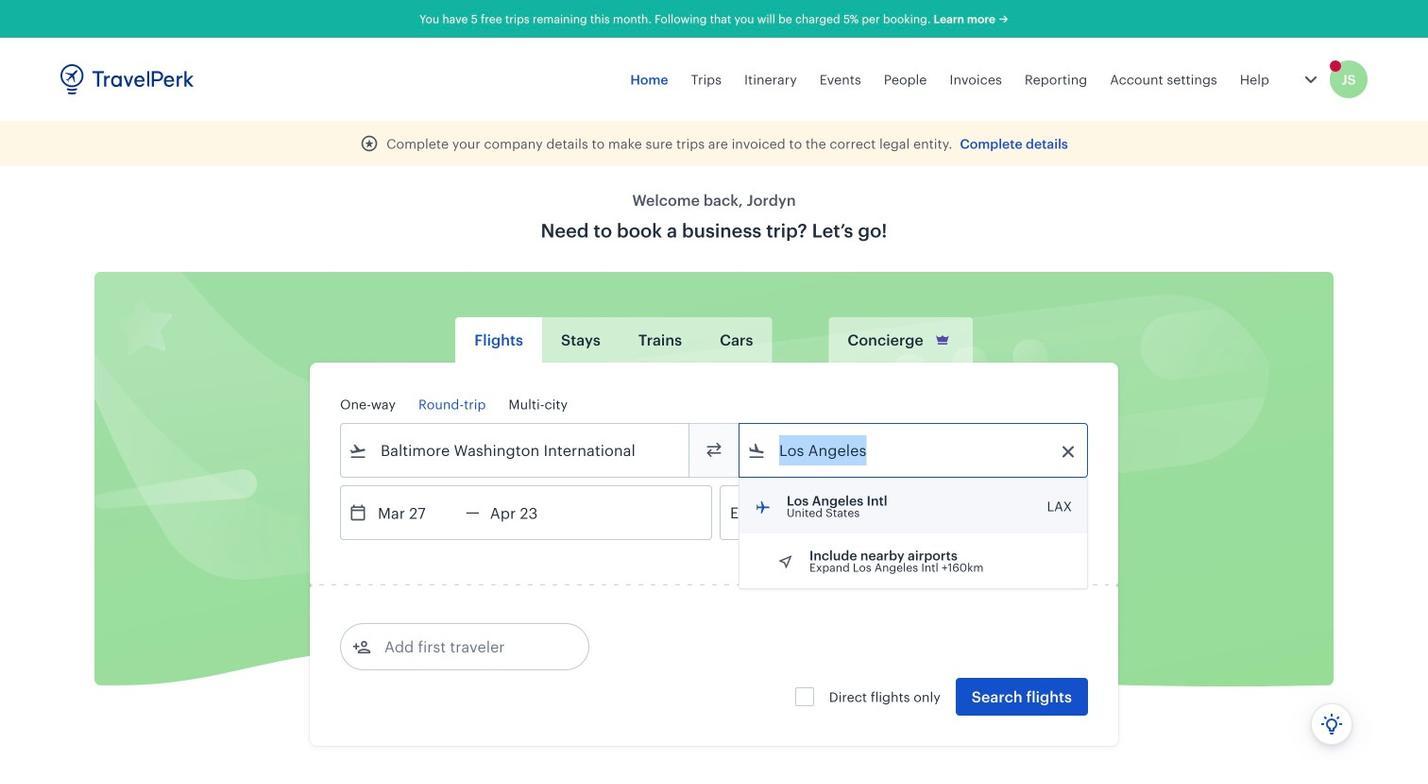 Task type: describe. For each thing, give the bounding box(es) containing it.
From search field
[[368, 436, 664, 466]]

Depart text field
[[368, 487, 466, 539]]



Task type: locate. For each thing, give the bounding box(es) containing it.
Add first traveler search field
[[371, 632, 568, 662]]

Return text field
[[480, 487, 578, 539]]

To search field
[[766, 436, 1063, 466]]



Task type: vqa. For each thing, say whether or not it's contained in the screenshot.
ADD TRAVELER search box
no



